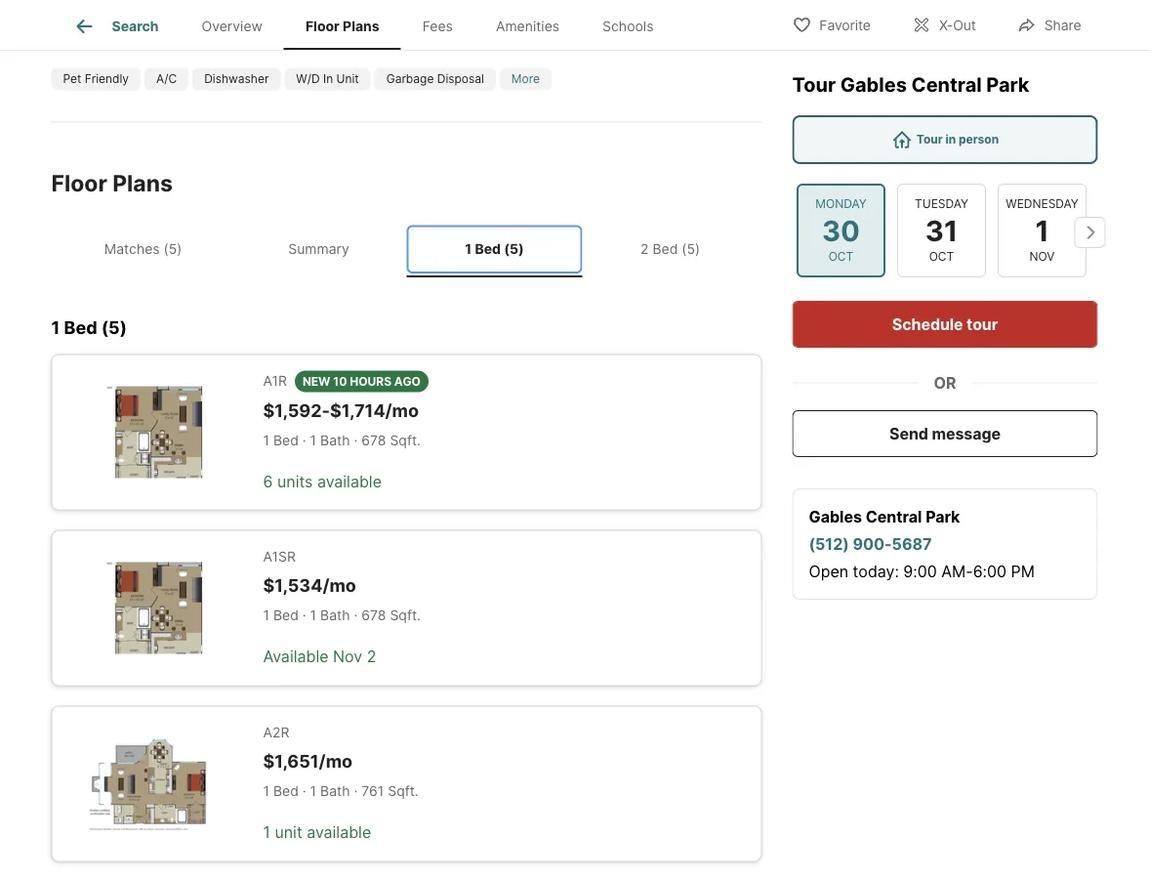 Task type: vqa. For each thing, say whether or not it's contained in the screenshot.
the top floor plans
yes



Task type: describe. For each thing, give the bounding box(es) containing it.
schools
[[603, 18, 654, 34]]

tuesday 31 oct
[[915, 197, 969, 264]]

person
[[959, 132, 1000, 147]]

favorite button
[[776, 4, 888, 44]]

30
[[822, 213, 860, 248]]

monday 30 oct
[[816, 197, 867, 264]]

678 for $1,592-$1,714/mo
[[362, 432, 386, 448]]

floor inside "floor plans" tab
[[306, 18, 340, 34]]

9:00
[[904, 562, 938, 581]]

a1sr image
[[84, 562, 216, 654]]

bed for $1,534/mo
[[273, 606, 299, 623]]

in
[[946, 132, 957, 147]]

am-
[[942, 562, 974, 581]]

0 vertical spatial gables
[[841, 73, 907, 97]]

pet
[[63, 72, 81, 86]]

disposal
[[437, 72, 484, 86]]

bed for summary
[[475, 241, 501, 257]]

today:
[[853, 562, 900, 581]]

price
[[51, 9, 89, 28]]

2 bed (5) tab
[[583, 225, 759, 273]]

next image
[[1075, 217, 1106, 248]]

6
[[263, 472, 273, 491]]

6:00
[[974, 562, 1007, 581]]

a/c
[[156, 72, 177, 86]]

(5) inside tab
[[682, 241, 700, 257]]

31
[[925, 213, 958, 248]]

baths
[[322, 9, 364, 28]]

$1,592-$1,714/mo
[[263, 400, 419, 421]]

favorite
[[820, 17, 871, 34]]

10
[[333, 374, 347, 388]]

1 inside wednesday 1 nov
[[1035, 213, 1049, 248]]

1 bed (5) tab
[[407, 225, 583, 273]]

new
[[303, 374, 331, 388]]

0 vertical spatial park
[[987, 73, 1030, 97]]

gables inside gables central park (512) 900-5687 open today: 9:00 am-6:00 pm
[[809, 507, 863, 526]]

6 units available
[[263, 472, 382, 491]]

tour for tour gables central park
[[793, 73, 836, 97]]

matches (5)
[[104, 241, 182, 257]]

tab list containing search
[[51, 0, 691, 50]]

summary
[[288, 241, 350, 257]]

floor plans inside tab
[[306, 18, 380, 34]]

ft
[[435, 9, 450, 28]]

unit
[[275, 822, 303, 841]]

search
[[112, 18, 159, 34]]

plans inside tab
[[343, 18, 380, 34]]

search link
[[73, 15, 159, 38]]

a1sr
[[263, 548, 296, 565]]

x-
[[940, 17, 954, 34]]

dishwasher
[[204, 72, 269, 86]]

900-
[[853, 534, 892, 553]]

$1,714/mo
[[330, 400, 419, 421]]

tour in person list box
[[793, 115, 1099, 164]]

bath for $1,534/mo
[[320, 606, 350, 623]]

a1sr $1,534/mo
[[263, 548, 356, 596]]

units
[[277, 472, 313, 491]]

1 vertical spatial nov
[[333, 646, 363, 666]]

fees tab
[[401, 3, 475, 50]]

garbage disposal
[[387, 72, 484, 86]]

or
[[934, 373, 957, 392]]

$1,592-
[[263, 400, 330, 421]]

sqft. for $1,592-$1,714/mo
[[390, 432, 421, 448]]

message
[[932, 424, 1001, 443]]

a2r $1,651/mo
[[263, 724, 353, 772]]

in
[[323, 72, 333, 86]]

wednesday
[[1006, 197, 1079, 211]]

park inside gables central park (512) 900-5687 open today: 9:00 am-6:00 pm
[[926, 507, 961, 526]]

amenities
[[496, 18, 560, 34]]

1 bed · 1 bath · 678 sqft. for $1,534/mo
[[263, 606, 421, 623]]

friendly
[[85, 72, 129, 86]]

tour for tour in person
[[917, 132, 943, 147]]

x-out button
[[896, 4, 993, 44]]

beds
[[238, 9, 275, 28]]

tour in person
[[917, 132, 1000, 147]]

new 10 hours ago
[[303, 374, 421, 388]]

share
[[1045, 17, 1082, 34]]

send
[[890, 424, 929, 443]]

w/d in unit
[[296, 72, 359, 86]]

schedule tour
[[893, 315, 999, 334]]

pet friendly
[[63, 72, 129, 86]]

schedule tour button
[[793, 301, 1099, 348]]

matches
[[104, 241, 160, 257]]

share button
[[1001, 4, 1099, 44]]

available
[[263, 646, 329, 666]]



Task type: locate. For each thing, give the bounding box(es) containing it.
0 vertical spatial 1 bed · 1 bath · 678 sqft.
[[263, 432, 421, 448]]

floor plans
[[306, 18, 380, 34], [51, 169, 173, 197]]

tour in person option
[[793, 115, 1099, 164]]

1 vertical spatial gables
[[809, 507, 863, 526]]

0 horizontal spatial floor
[[51, 169, 107, 197]]

tour
[[967, 315, 999, 334]]

unit
[[337, 72, 359, 86]]

oct inside the monday 30 oct
[[829, 250, 854, 264]]

2 oct from the left
[[929, 250, 954, 264]]

678
[[362, 432, 386, 448], [362, 606, 386, 623]]

central up 5687 on the bottom of page
[[866, 507, 923, 526]]

available for $1,592-$1,714/mo
[[317, 472, 382, 491]]

amenities tab
[[475, 3, 581, 50]]

floor plans up matches
[[51, 169, 173, 197]]

1 vertical spatial sqft.
[[390, 606, 421, 623]]

0 vertical spatial central
[[912, 73, 982, 97]]

bath
[[320, 432, 350, 448], [320, 606, 350, 623], [320, 782, 350, 799]]

floor plans up unit at the top of the page
[[306, 18, 380, 34]]

1 vertical spatial tab list
[[51, 221, 762, 277]]

tour left in
[[917, 132, 943, 147]]

0 vertical spatial floor
[[306, 18, 340, 34]]

x-out
[[940, 17, 977, 34]]

1 horizontal spatial floor plans
[[306, 18, 380, 34]]

available nov 2
[[263, 646, 377, 666]]

2 bath from the top
[[320, 606, 350, 623]]

1 bed · 1 bath · 678 sqft. down $1,534/mo
[[263, 606, 421, 623]]

open
[[809, 562, 849, 581]]

bath for $1,592-$1,714/mo
[[320, 432, 350, 448]]

matches (5) tab
[[55, 225, 231, 273]]

bed inside tab
[[475, 241, 501, 257]]

1 vertical spatial 678
[[362, 606, 386, 623]]

1 bed · 1 bath · 678 sqft. for $1,592-$1,714/mo
[[263, 432, 421, 448]]

(512) 900-5687 link
[[809, 534, 933, 553]]

1 vertical spatial 1 bed · 1 bath · 678 sqft.
[[263, 606, 421, 623]]

·
[[303, 432, 306, 448], [354, 432, 358, 448], [303, 606, 306, 623], [354, 606, 358, 623], [303, 782, 306, 799], [354, 782, 358, 799]]

park
[[987, 73, 1030, 97], [926, 507, 961, 526]]

0 vertical spatial 2
[[641, 241, 649, 257]]

nov down wednesday
[[1030, 250, 1055, 264]]

floor plans tab
[[284, 3, 401, 50]]

1 bath from the top
[[320, 432, 350, 448]]

plans up matches (5)
[[113, 169, 173, 197]]

1 1 bed · 1 bath · 678 sqft. from the top
[[263, 432, 421, 448]]

2 vertical spatial bath
[[320, 782, 350, 799]]

0 horizontal spatial park
[[926, 507, 961, 526]]

garbage
[[387, 72, 434, 86]]

0 vertical spatial tour
[[793, 73, 836, 97]]

plans up unit at the top of the page
[[343, 18, 380, 34]]

tab list
[[51, 0, 691, 50], [51, 221, 762, 277]]

1 vertical spatial central
[[866, 507, 923, 526]]

1 horizontal spatial nov
[[1030, 250, 1055, 264]]

0 vertical spatial sqft.
[[390, 432, 421, 448]]

1 vertical spatial 2
[[367, 646, 377, 666]]

a1r image
[[84, 386, 216, 478]]

1 horizontal spatial floor
[[306, 18, 340, 34]]

gables up the (512)
[[809, 507, 863, 526]]

2 tab list from the top
[[51, 221, 762, 277]]

bath for $1,651/mo
[[320, 782, 350, 799]]

bed inside tab
[[653, 241, 678, 257]]

678 for $1,534/mo
[[362, 606, 386, 623]]

central
[[912, 73, 982, 97], [866, 507, 923, 526]]

send message button
[[793, 410, 1099, 457]]

$1,651/mo
[[263, 750, 353, 772]]

oct
[[829, 250, 854, 264], [929, 250, 954, 264]]

available down 1 bed · 1 bath · 761 sqft. on the bottom left of the page
[[307, 822, 371, 841]]

1 bed (5) inside tab
[[465, 241, 524, 257]]

1 tab list from the top
[[51, 0, 691, 50]]

nov inside wednesday 1 nov
[[1030, 250, 1055, 264]]

1 inside tab
[[465, 241, 472, 257]]

2 678 from the top
[[362, 606, 386, 623]]

send message
[[890, 424, 1001, 443]]

park up 5687 on the bottom of page
[[926, 507, 961, 526]]

nov
[[1030, 250, 1055, 264], [333, 646, 363, 666]]

ago
[[395, 374, 421, 388]]

available
[[317, 472, 382, 491], [307, 822, 371, 841]]

park up person
[[987, 73, 1030, 97]]

tour gables central park
[[793, 73, 1030, 97]]

1 vertical spatial available
[[307, 822, 371, 841]]

floor
[[306, 18, 340, 34], [51, 169, 107, 197]]

oct inside tuesday 31 oct
[[929, 250, 954, 264]]

bed for $1,592-$1,714/mo
[[273, 432, 299, 448]]

1 vertical spatial plans
[[113, 169, 173, 197]]

available right units
[[317, 472, 382, 491]]

1 horizontal spatial oct
[[929, 250, 954, 264]]

1 unit available
[[263, 822, 371, 841]]

a2r image
[[84, 738, 216, 830]]

0 vertical spatial 678
[[362, 432, 386, 448]]

0 vertical spatial floor plans
[[306, 18, 380, 34]]

available for $1,651/mo
[[307, 822, 371, 841]]

0 horizontal spatial plans
[[113, 169, 173, 197]]

w/d
[[296, 72, 320, 86]]

5687
[[892, 534, 933, 553]]

1 vertical spatial bath
[[320, 606, 350, 623]]

nov right available
[[333, 646, 363, 666]]

0 vertical spatial bath
[[320, 432, 350, 448]]

761
[[362, 782, 384, 799]]

0 vertical spatial plans
[[343, 18, 380, 34]]

0 vertical spatial nov
[[1030, 250, 1055, 264]]

2 inside tab
[[641, 241, 649, 257]]

0 horizontal spatial oct
[[829, 250, 854, 264]]

oct down 31
[[929, 250, 954, 264]]

0 horizontal spatial nov
[[333, 646, 363, 666]]

1 vertical spatial floor plans
[[51, 169, 173, 197]]

oct down the 30
[[829, 250, 854, 264]]

hours
[[350, 374, 392, 388]]

schedule
[[893, 315, 964, 334]]

sq
[[411, 9, 430, 28]]

out
[[954, 17, 977, 34]]

1 vertical spatial floor
[[51, 169, 107, 197]]

1 vertical spatial tour
[[917, 132, 943, 147]]

1 vertical spatial park
[[926, 507, 961, 526]]

a1r
[[263, 372, 287, 389]]

overview tab
[[180, 3, 284, 50]]

0 horizontal spatial 2
[[367, 646, 377, 666]]

fees
[[423, 18, 453, 34]]

1 vertical spatial 1 bed (5)
[[51, 316, 127, 338]]

tuesday
[[915, 197, 969, 211]]

0 vertical spatial tab list
[[51, 0, 691, 50]]

sq ft
[[411, 9, 450, 28]]

0 horizontal spatial tour
[[793, 73, 836, 97]]

2
[[641, 241, 649, 257], [367, 646, 377, 666]]

bath left 761
[[320, 782, 350, 799]]

1
[[1035, 213, 1049, 248], [465, 241, 472, 257], [51, 316, 60, 338], [263, 432, 270, 448], [310, 432, 317, 448], [263, 606, 270, 623], [310, 606, 317, 623], [263, 782, 270, 799], [310, 782, 317, 799], [263, 822, 271, 841]]

oct for 30
[[829, 250, 854, 264]]

678 down $1,714/mo
[[362, 432, 386, 448]]

gables central park (512) 900-5687 open today: 9:00 am-6:00 pm
[[809, 507, 1035, 581]]

bed for $1,651/mo
[[273, 782, 299, 799]]

tour
[[793, 73, 836, 97], [917, 132, 943, 147]]

schools tab
[[581, 3, 675, 50]]

1 horizontal spatial 1 bed (5)
[[465, 241, 524, 257]]

2 1 bed · 1 bath · 678 sqft. from the top
[[263, 606, 421, 623]]

1 bed · 1 bath · 678 sqft.
[[263, 432, 421, 448], [263, 606, 421, 623]]

floor up matches
[[51, 169, 107, 197]]

0 horizontal spatial floor plans
[[51, 169, 173, 197]]

1 horizontal spatial tour
[[917, 132, 943, 147]]

pm
[[1012, 562, 1035, 581]]

(512)
[[809, 534, 850, 553]]

tour down "favorite" button at the right top of the page
[[793, 73, 836, 97]]

0 horizontal spatial 1 bed (5)
[[51, 316, 127, 338]]

$1,534/mo
[[263, 575, 356, 596]]

3 bath from the top
[[320, 782, 350, 799]]

1 horizontal spatial plans
[[343, 18, 380, 34]]

(5)
[[164, 241, 182, 257], [504, 241, 524, 257], [682, 241, 700, 257], [101, 316, 127, 338]]

1 horizontal spatial 2
[[641, 241, 649, 257]]

1 678 from the top
[[362, 432, 386, 448]]

sqft. for $1,534/mo
[[390, 606, 421, 623]]

central inside gables central park (512) 900-5687 open today: 9:00 am-6:00 pm
[[866, 507, 923, 526]]

overview
[[202, 18, 263, 34]]

more
[[512, 72, 540, 86]]

2 bed (5)
[[641, 241, 700, 257]]

oct for 31
[[929, 250, 954, 264]]

678 up available nov 2
[[362, 606, 386, 623]]

tour inside option
[[917, 132, 943, 147]]

gables down favorite
[[841, 73, 907, 97]]

sqft. for $1,651/mo
[[388, 782, 419, 799]]

1 oct from the left
[[829, 250, 854, 264]]

summary tab
[[231, 225, 407, 273]]

0 vertical spatial 1 bed (5)
[[465, 241, 524, 257]]

wednesday 1 nov
[[1006, 197, 1079, 264]]

1 bed · 1 bath · 678 sqft. down $1,592-$1,714/mo
[[263, 432, 421, 448]]

bath down $1,534/mo
[[320, 606, 350, 623]]

2 vertical spatial sqft.
[[388, 782, 419, 799]]

tab list containing matches (5)
[[51, 221, 762, 277]]

1 horizontal spatial park
[[987, 73, 1030, 97]]

monday
[[816, 197, 867, 211]]

1 bed · 1 bath · 761 sqft.
[[263, 782, 419, 799]]

floor up w/d in unit
[[306, 18, 340, 34]]

gables
[[841, 73, 907, 97], [809, 507, 863, 526]]

0 vertical spatial available
[[317, 472, 382, 491]]

bath down $1,592-$1,714/mo
[[320, 432, 350, 448]]

central up in
[[912, 73, 982, 97]]

a2r
[[263, 724, 290, 741]]

bed
[[475, 241, 501, 257], [653, 241, 678, 257], [64, 316, 97, 338], [273, 432, 299, 448], [273, 606, 299, 623], [273, 782, 299, 799]]



